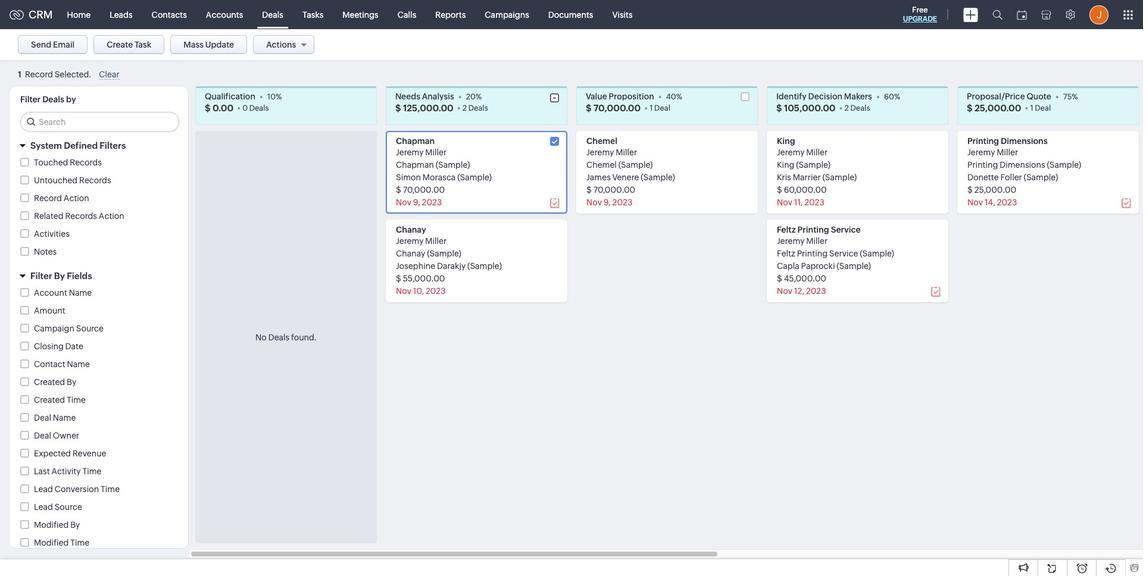 Task type: locate. For each thing, give the bounding box(es) containing it.
(sample) up simon morasca (sample) link
[[436, 160, 470, 170]]

chapman (sample) link
[[396, 160, 470, 170]]

0 vertical spatial 25,000.00
[[975, 103, 1022, 113]]

created up "deal name"
[[34, 396, 65, 405]]

1 2 from the left
[[463, 103, 467, 112]]

filter inside dropdown button
[[30, 271, 52, 281]]

2023 down the venere
[[613, 198, 633, 207]]

70,000.00 inside chapman jeremy miller chapman (sample) simon morasca (sample) $ 70,000.00 nov 9, 2023
[[403, 185, 445, 195]]

amount
[[34, 306, 65, 316]]

0 vertical spatial chemel
[[587, 136, 618, 146]]

2 deals
[[463, 103, 488, 112], [845, 103, 871, 112]]

decision
[[809, 92, 843, 101]]

2023 inside king jeremy miller king (sample) kris marrier (sample) $ 60,000.00 nov 11, 2023
[[805, 198, 825, 207]]

$ down simon
[[396, 185, 401, 195]]

jeremy inside the feltz printing service jeremy miller feltz printing service (sample) capla paprocki (sample) $ 45,000.00 nov 12, 2023
[[777, 237, 805, 246]]

miller up king (sample) link
[[807, 148, 828, 157]]

records down "defined"
[[70, 158, 102, 167]]

2 2 from the left
[[845, 103, 849, 112]]

action down untouched records
[[99, 211, 124, 221]]

identify decision makers
[[777, 92, 873, 101]]

deal up expected at the bottom of page
[[34, 431, 51, 441]]

20
[[466, 92, 476, 101]]

leads link
[[100, 0, 142, 29]]

70,000.00 for chemel jeremy miller chemel (sample) james venere (sample) $ 70,000.00 nov 9, 2023
[[594, 185, 636, 195]]

deal name
[[34, 413, 76, 423]]

contacts link
[[142, 0, 197, 29]]

name down the date
[[67, 360, 90, 369]]

0 vertical spatial chanay
[[396, 225, 426, 235]]

time down revenue
[[82, 467, 102, 477]]

60
[[885, 92, 895, 101]]

miller down the feltz printing service link
[[807, 237, 828, 246]]

jeremy inside chapman jeremy miller chapman (sample) simon morasca (sample) $ 70,000.00 nov 9, 2023
[[396, 148, 424, 157]]

nov left the 10,
[[396, 287, 412, 296]]

meetings
[[343, 10, 379, 19]]

0 horizontal spatial action
[[64, 194, 89, 203]]

nov inside printing dimensions jeremy miller printing dimensions (sample) donette foller (sample) $ 25,000.00 nov 14, 2023
[[968, 198, 984, 207]]

9, down james
[[604, 198, 611, 207]]

documents link
[[539, 0, 603, 29]]

0 vertical spatial chapman
[[396, 136, 435, 146]]

update
[[205, 40, 234, 49]]

0 vertical spatial lead
[[34, 485, 53, 494]]

$ down proposal/price
[[968, 103, 973, 113]]

0 vertical spatial king
[[777, 136, 796, 146]]

1 record selected.
[[18, 70, 91, 79]]

0 horizontal spatial 9,
[[413, 198, 420, 207]]

70,000.00 down morasca
[[403, 185, 445, 195]]

lead up modified by
[[34, 503, 53, 512]]

1 vertical spatial dimensions
[[1000, 160, 1046, 170]]

jeremy inside king jeremy miller king (sample) kris marrier (sample) $ 60,000.00 nov 11, 2023
[[777, 148, 805, 157]]

0 vertical spatial by
[[54, 271, 65, 281]]

jeremy for king jeremy miller king (sample) kris marrier (sample) $ 60,000.00 nov 11, 2023
[[777, 148, 805, 157]]

1 chapman from the top
[[396, 136, 435, 146]]

1 deal down quote
[[1031, 103, 1052, 112]]

capla paprocki (sample) link
[[777, 262, 872, 271]]

1 vertical spatial king
[[777, 160, 795, 170]]

time down modified by
[[70, 539, 89, 548]]

1 modified from the top
[[34, 521, 69, 530]]

filter for filter deals by
[[20, 95, 41, 104]]

contact name
[[34, 360, 90, 369]]

account
[[34, 288, 67, 298]]

70,000.00 inside chemel jeremy miller chemel (sample) james venere (sample) $ 70,000.00 nov 9, 2023
[[594, 185, 636, 195]]

$ inside chemel jeremy miller chemel (sample) james venere (sample) $ 70,000.00 nov 9, 2023
[[587, 185, 592, 195]]

clear
[[99, 70, 120, 79]]

125,000.00
[[403, 103, 454, 113]]

chapman
[[396, 136, 435, 146], [396, 160, 434, 170]]

expected revenue
[[34, 449, 106, 459]]

deals link
[[253, 0, 293, 29]]

40
[[667, 92, 677, 101]]

chapman up chapman (sample) link
[[396, 136, 435, 146]]

fields
[[67, 271, 92, 281]]

% for $ 0.00
[[276, 92, 282, 101]]

nov inside chapman jeremy miller chapman (sample) simon morasca (sample) $ 70,000.00 nov 9, 2023
[[396, 198, 412, 207]]

$ inside the feltz printing service jeremy miller feltz printing service (sample) capla paprocki (sample) $ 45,000.00 nov 12, 2023
[[777, 274, 783, 284]]

% right analysis at left
[[476, 92, 482, 101]]

feltz down 11,
[[777, 225, 796, 235]]

time
[[67, 396, 86, 405], [82, 467, 102, 477], [101, 485, 120, 494], [70, 539, 89, 548]]

home link
[[58, 0, 100, 29]]

feltz
[[777, 225, 796, 235], [777, 249, 796, 259]]

1 horizontal spatial 1 deal
[[1031, 103, 1052, 112]]

25,000.00 down proposal/price
[[975, 103, 1022, 113]]

kris
[[777, 173, 792, 182]]

lead down last
[[34, 485, 53, 494]]

nov left 11,
[[777, 198, 793, 207]]

$ inside printing dimensions jeremy miller printing dimensions (sample) donette foller (sample) $ 25,000.00 nov 14, 2023
[[968, 185, 973, 195]]

% right makers
[[895, 92, 901, 101]]

by up modified time at left
[[70, 521, 80, 530]]

2023 inside chapman jeremy miller chapman (sample) simon morasca (sample) $ 70,000.00 nov 9, 2023
[[422, 198, 442, 207]]

2 % from the left
[[476, 92, 482, 101]]

1 2 deals from the left
[[463, 103, 488, 112]]

2 lead from the top
[[34, 503, 53, 512]]

printing
[[968, 136, 1000, 146], [968, 160, 999, 170], [798, 225, 830, 235], [798, 249, 828, 259]]

2 chapman from the top
[[396, 160, 434, 170]]

1 horizontal spatial 9,
[[604, 198, 611, 207]]

jeremy up capla
[[777, 237, 805, 246]]

jeremy down chapman link
[[396, 148, 424, 157]]

upgrade
[[904, 15, 938, 23]]

miller for chemel jeremy miller chemel (sample) james venere (sample) $ 70,000.00 nov 9, 2023
[[616, 148, 638, 157]]

1 for $ 25,000.00
[[1031, 103, 1034, 112]]

create task button
[[94, 35, 165, 54]]

nov inside chemel jeremy miller chemel (sample) james venere (sample) $ 70,000.00 nov 9, 2023
[[587, 198, 602, 207]]

$ inside "chanay jeremy miller chanay (sample) josephine darakjy (sample) $ 55,000.00 nov 10, 2023"
[[396, 274, 401, 284]]

miller inside chapman jeremy miller chapman (sample) simon morasca (sample) $ 70,000.00 nov 9, 2023
[[426, 148, 447, 157]]

modified down lead source
[[34, 521, 69, 530]]

1 vertical spatial created
[[34, 396, 65, 405]]

1 % from the left
[[276, 92, 282, 101]]

40 %
[[667, 92, 683, 101]]

chanay up josephine
[[396, 249, 426, 259]]

2023 inside "chanay jeremy miller chanay (sample) josephine darakjy (sample) $ 55,000.00 nov 10, 2023"
[[426, 287, 446, 296]]

filter for filter by fields
[[30, 271, 52, 281]]

2023
[[422, 198, 442, 207], [613, 198, 633, 207], [805, 198, 825, 207], [998, 198, 1018, 207], [426, 287, 446, 296], [807, 287, 827, 296]]

king up kris at the top right of page
[[777, 160, 795, 170]]

0 vertical spatial action
[[64, 194, 89, 203]]

2 for $ 125,000.00
[[463, 103, 467, 112]]

jeremy for chanay jeremy miller chanay (sample) josephine darakjy (sample) $ 55,000.00 nov 10, 2023
[[396, 237, 424, 246]]

miller inside chemel jeremy miller chemel (sample) james venere (sample) $ 70,000.00 nov 9, 2023
[[616, 148, 638, 157]]

9, for james
[[604, 198, 611, 207]]

75
[[1064, 92, 1072, 101]]

feltz up capla
[[777, 249, 796, 259]]

1 left record
[[18, 70, 21, 79]]

1 horizontal spatial action
[[99, 211, 124, 221]]

2 vertical spatial by
[[70, 521, 80, 530]]

conversion
[[55, 485, 99, 494]]

date
[[65, 342, 83, 351]]

campaign source
[[34, 324, 104, 334]]

2023 for chanay jeremy miller chanay (sample) josephine darakjy (sample) $ 55,000.00 nov 10, 2023
[[426, 287, 446, 296]]

feltz printing service link
[[777, 225, 861, 235]]

miller for king jeremy miller king (sample) kris marrier (sample) $ 60,000.00 nov 11, 2023
[[807, 148, 828, 157]]

1 vertical spatial lead
[[34, 503, 53, 512]]

meetings link
[[333, 0, 388, 29]]

1 vertical spatial name
[[67, 360, 90, 369]]

profile image
[[1090, 5, 1109, 24]]

0 vertical spatial modified
[[34, 521, 69, 530]]

2 modified from the top
[[34, 539, 69, 548]]

4 % from the left
[[895, 92, 901, 101]]

service up feltz printing service (sample) link
[[831, 225, 861, 235]]

2 9, from the left
[[604, 198, 611, 207]]

source up the date
[[76, 324, 104, 334]]

105,000.00
[[785, 103, 836, 113]]

records for touched
[[70, 158, 102, 167]]

create menu image
[[964, 7, 979, 22]]

deals right 0
[[249, 103, 269, 112]]

search element
[[986, 0, 1010, 29]]

nov down simon
[[396, 198, 412, 207]]

modified for modified time
[[34, 539, 69, 548]]

calls link
[[388, 0, 426, 29]]

14,
[[985, 198, 996, 207]]

0 vertical spatial source
[[76, 324, 104, 334]]

related records action
[[34, 211, 124, 221]]

1 vertical spatial chanay
[[396, 249, 426, 259]]

nov for chanay jeremy miller chanay (sample) josephine darakjy (sample) $ 55,000.00 nov 10, 2023
[[396, 287, 412, 296]]

2 down makers
[[845, 103, 849, 112]]

chemel up chemel (sample) link
[[587, 136, 618, 146]]

filter
[[20, 95, 41, 104], [30, 271, 52, 281]]

9, inside chemel jeremy miller chemel (sample) james venere (sample) $ 70,000.00 nov 9, 2023
[[604, 198, 611, 207]]

25,000.00
[[975, 103, 1022, 113], [975, 185, 1017, 195]]

1 vertical spatial action
[[99, 211, 124, 221]]

no
[[256, 333, 267, 342]]

2 king from the top
[[777, 160, 795, 170]]

1 vertical spatial source
[[55, 503, 82, 512]]

1 deal for $ 70,000.00
[[650, 103, 671, 112]]

chanay
[[396, 225, 426, 235], [396, 249, 426, 259]]

email
[[53, 40, 75, 49]]

2 horizontal spatial 1
[[1031, 103, 1034, 112]]

25,000.00 inside printing dimensions jeremy miller printing dimensions (sample) donette foller (sample) $ 25,000.00 nov 14, 2023
[[975, 185, 1017, 195]]

2023 inside printing dimensions jeremy miller printing dimensions (sample) donette foller (sample) $ 25,000.00 nov 14, 2023
[[998, 198, 1018, 207]]

% right qualification
[[276, 92, 282, 101]]

2 created from the top
[[34, 396, 65, 405]]

2 chemel from the top
[[587, 160, 617, 170]]

jeremy up donette
[[968, 148, 996, 157]]

by down contact name
[[67, 378, 76, 387]]

0 horizontal spatial 2
[[463, 103, 467, 112]]

2023 down morasca
[[422, 198, 442, 207]]

created for created by
[[34, 378, 65, 387]]

1 vertical spatial filter
[[30, 271, 52, 281]]

name for account name
[[69, 288, 92, 298]]

1 horizontal spatial 2
[[845, 103, 849, 112]]

3 % from the left
[[677, 92, 683, 101]]

lead for lead source
[[34, 503, 53, 512]]

mass update
[[184, 40, 234, 49]]

70,000.00 down the venere
[[594, 185, 636, 195]]

1 down proposition
[[650, 103, 653, 112]]

nov inside "chanay jeremy miller chanay (sample) josephine darakjy (sample) $ 55,000.00 nov 10, 2023"
[[396, 287, 412, 296]]

2023 inside chemel jeremy miller chemel (sample) james venere (sample) $ 70,000.00 nov 9, 2023
[[613, 198, 633, 207]]

2 deals down 20 %
[[463, 103, 488, 112]]

2 vertical spatial records
[[65, 211, 97, 221]]

1 down quote
[[1031, 103, 1034, 112]]

nov inside the feltz printing service jeremy miller feltz printing service (sample) capla paprocki (sample) $ 45,000.00 nov 12, 2023
[[777, 287, 793, 296]]

5 % from the left
[[1072, 92, 1079, 101]]

source for lead source
[[55, 503, 82, 512]]

miller down printing dimensions link
[[997, 148, 1019, 157]]

$ down james
[[587, 185, 592, 195]]

time down created by at the left of the page
[[67, 396, 86, 405]]

jeremy down chemel link
[[587, 148, 614, 157]]

1 created from the top
[[34, 378, 65, 387]]

nov left 14,
[[968, 198, 984, 207]]

by inside filter by fields dropdown button
[[54, 271, 65, 281]]

contacts
[[152, 10, 187, 19]]

deal
[[655, 103, 671, 112], [1036, 103, 1052, 112], [34, 413, 51, 423], [34, 431, 51, 441]]

1 vertical spatial service
[[830, 249, 859, 259]]

value
[[586, 92, 608, 101]]

(sample) up the capla paprocki (sample) link
[[860, 249, 895, 259]]

1 vertical spatial records
[[79, 176, 111, 185]]

josephine
[[396, 262, 436, 271]]

0 horizontal spatial 1
[[18, 70, 21, 79]]

modified for modified by
[[34, 521, 69, 530]]

modified by
[[34, 521, 80, 530]]

0 horizontal spatial 1 deal
[[650, 103, 671, 112]]

0 vertical spatial dimensions
[[1002, 136, 1048, 146]]

jeremy for chemel jeremy miller chemel (sample) james venere (sample) $ 70,000.00 nov 9, 2023
[[587, 148, 614, 157]]

$ down kris at the top right of page
[[777, 185, 783, 195]]

chanay up chanay (sample) link
[[396, 225, 426, 235]]

touched
[[34, 158, 68, 167]]

2023 down 45,000.00
[[807, 287, 827, 296]]

1 vertical spatial by
[[67, 378, 76, 387]]

stageview
[[18, 70, 65, 79]]

jeremy down king "link"
[[777, 148, 805, 157]]

jeremy inside chemel jeremy miller chemel (sample) james venere (sample) $ 70,000.00 nov 9, 2023
[[587, 148, 614, 157]]

miller inside "chanay jeremy miller chanay (sample) josephine darakjy (sample) $ 55,000.00 nov 10, 2023"
[[426, 237, 447, 246]]

1 for $ 70,000.00
[[650, 103, 653, 112]]

dimensions up donette foller (sample) link
[[1000, 160, 1046, 170]]

record action
[[34, 194, 89, 203]]

deals down 20 %
[[469, 103, 488, 112]]

morasca
[[423, 173, 456, 182]]

1 horizontal spatial 2 deals
[[845, 103, 871, 112]]

0 vertical spatial records
[[70, 158, 102, 167]]

jeremy
[[396, 148, 424, 157], [587, 148, 614, 157], [777, 148, 805, 157], [968, 148, 996, 157], [396, 237, 424, 246], [777, 237, 805, 246]]

$ down donette
[[968, 185, 973, 195]]

70,000.00 for chapman jeremy miller chapman (sample) simon morasca (sample) $ 70,000.00 nov 9, 2023
[[403, 185, 445, 195]]

1 9, from the left
[[413, 198, 420, 207]]

accounts link
[[197, 0, 253, 29]]

jeremy down chanay link
[[396, 237, 424, 246]]

0 vertical spatial filter
[[20, 95, 41, 104]]

nov down james
[[587, 198, 602, 207]]

1 king from the top
[[777, 136, 796, 146]]

1 lead from the top
[[34, 485, 53, 494]]

2 chanay from the top
[[396, 249, 426, 259]]

2 1 deal from the left
[[1031, 103, 1052, 112]]

deal down quote
[[1036, 103, 1052, 112]]

chemel up james
[[587, 160, 617, 170]]

2 down 20
[[463, 103, 467, 112]]

2 for $ 105,000.00
[[845, 103, 849, 112]]

action up related records action on the top of the page
[[64, 194, 89, 203]]

chemel
[[587, 136, 618, 146], [587, 160, 617, 170]]

9, down simon
[[413, 198, 420, 207]]

lead conversion time
[[34, 485, 120, 494]]

1 vertical spatial modified
[[34, 539, 69, 548]]

chapman up simon
[[396, 160, 434, 170]]

1 vertical spatial 25,000.00
[[975, 185, 1017, 195]]

records for related
[[65, 211, 97, 221]]

2 2 deals from the left
[[845, 103, 871, 112]]

nov left 12,
[[777, 287, 793, 296]]

related
[[34, 211, 63, 221]]

9, inside chapman jeremy miller chapman (sample) simon morasca (sample) $ 70,000.00 nov 9, 2023
[[413, 198, 420, 207]]

2 vertical spatial name
[[53, 413, 76, 423]]

touched records
[[34, 158, 102, 167]]

king up king (sample) link
[[777, 136, 796, 146]]

2 25,000.00 from the top
[[975, 185, 1017, 195]]

printing dimensions link
[[968, 136, 1048, 146]]

1 vertical spatial chemel
[[587, 160, 617, 170]]

modified down modified by
[[34, 539, 69, 548]]

by up account name
[[54, 271, 65, 281]]

search image
[[993, 10, 1003, 20]]

records down touched records
[[79, 176, 111, 185]]

jeremy inside "chanay jeremy miller chanay (sample) josephine darakjy (sample) $ 55,000.00 nov 10, 2023"
[[396, 237, 424, 246]]

2023 down 55,000.00
[[426, 287, 446, 296]]

1 1 deal from the left
[[650, 103, 671, 112]]

source
[[76, 324, 104, 334], [55, 503, 82, 512]]

0 vertical spatial feltz
[[777, 225, 796, 235]]

25,000.00 up 14,
[[975, 185, 1017, 195]]

2 deals down makers
[[845, 103, 871, 112]]

profile element
[[1083, 0, 1116, 29]]

nov inside king jeremy miller king (sample) kris marrier (sample) $ 60,000.00 nov 11, 2023
[[777, 198, 793, 207]]

1 chemel from the top
[[587, 136, 618, 146]]

dimensions up printing dimensions (sample) link
[[1002, 136, 1048, 146]]

1 vertical spatial chapman
[[396, 160, 434, 170]]

(sample)
[[436, 160, 470, 170], [619, 160, 653, 170], [797, 160, 831, 170], [1048, 160, 1082, 170], [458, 173, 492, 182], [641, 173, 676, 182], [823, 173, 857, 182], [1024, 173, 1059, 182], [427, 249, 462, 259], [860, 249, 895, 259], [468, 262, 502, 271], [837, 262, 872, 271]]

2023 for king jeremy miller king (sample) kris marrier (sample) $ 60,000.00 nov 11, 2023
[[805, 198, 825, 207]]

records down the record action
[[65, 211, 97, 221]]

0 vertical spatial created
[[34, 378, 65, 387]]

filter down record
[[20, 95, 41, 104]]

1 vertical spatial feltz
[[777, 249, 796, 259]]

0 vertical spatial name
[[69, 288, 92, 298]]

$ down capla
[[777, 274, 783, 284]]

1 horizontal spatial 1
[[650, 103, 653, 112]]

value proposition
[[586, 92, 655, 101]]

time right conversion in the bottom of the page
[[101, 485, 120, 494]]

miller inside king jeremy miller king (sample) kris marrier (sample) $ 60,000.00 nov 11, 2023
[[807, 148, 828, 157]]

tasks
[[303, 10, 324, 19]]

2023 down '60,000.00'
[[805, 198, 825, 207]]

$ down josephine
[[396, 274, 401, 284]]

0 horizontal spatial 2 deals
[[463, 103, 488, 112]]

$ 0.00
[[205, 103, 234, 113]]

no deals found.
[[256, 333, 317, 342]]



Task type: describe. For each thing, give the bounding box(es) containing it.
2 feltz from the top
[[777, 249, 796, 259]]

feltz printing service (sample) link
[[777, 249, 895, 259]]

send email
[[31, 40, 75, 49]]

create task
[[107, 40, 151, 49]]

(sample) right darakjy
[[468, 262, 502, 271]]

last
[[34, 467, 50, 477]]

calendar image
[[1018, 10, 1028, 19]]

(sample) up josephine darakjy (sample) link
[[427, 249, 462, 259]]

by for created
[[67, 378, 76, 387]]

(sample) up donette foller (sample) link
[[1048, 160, 1082, 170]]

printing down $ 25,000.00
[[968, 136, 1000, 146]]

free
[[913, 5, 929, 14]]

11,
[[795, 198, 803, 207]]

1 25,000.00 from the top
[[975, 103, 1022, 113]]

0 vertical spatial service
[[831, 225, 861, 235]]

kris marrier (sample) link
[[777, 173, 857, 182]]

donette
[[968, 173, 999, 182]]

nov for chapman jeremy miller chapman (sample) simon morasca (sample) $ 70,000.00 nov 9, 2023
[[396, 198, 412, 207]]

makers
[[845, 92, 873, 101]]

name for deal name
[[53, 413, 76, 423]]

printing up the paprocki
[[798, 249, 828, 259]]

2023 for chapman jeremy miller chapman (sample) simon morasca (sample) $ 70,000.00 nov 9, 2023
[[422, 198, 442, 207]]

system defined filters button
[[10, 135, 188, 156]]

printing down 11,
[[798, 225, 830, 235]]

$ down needs
[[396, 103, 401, 113]]

60 %
[[885, 92, 901, 101]]

9, for simon
[[413, 198, 420, 207]]

(sample) right marrier
[[823, 173, 857, 182]]

home
[[67, 10, 91, 19]]

2023 inside the feltz printing service jeremy miller feltz printing service (sample) capla paprocki (sample) $ 45,000.00 nov 12, 2023
[[807, 287, 827, 296]]

(sample) down feltz printing service (sample) link
[[837, 262, 872, 271]]

printing up donette
[[968, 160, 999, 170]]

deal owner
[[34, 431, 79, 441]]

12,
[[795, 287, 805, 296]]

chemel jeremy miller chemel (sample) james venere (sample) $ 70,000.00 nov 9, 2023
[[587, 136, 676, 207]]

lead source
[[34, 503, 82, 512]]

deals right no
[[268, 333, 290, 342]]

1 chanay from the top
[[396, 225, 426, 235]]

revenue
[[73, 449, 106, 459]]

capla
[[777, 262, 800, 271]]

by for filter
[[54, 271, 65, 281]]

$ down identify
[[777, 103, 783, 113]]

records for untouched
[[79, 176, 111, 185]]

miller for chanay jeremy miller chanay (sample) josephine darakjy (sample) $ 55,000.00 nov 10, 2023
[[426, 237, 447, 246]]

analysis
[[422, 92, 454, 101]]

(sample) up james venere (sample) link
[[619, 160, 653, 170]]

printing dimensions (sample) link
[[968, 160, 1082, 170]]

55,000.00
[[403, 274, 445, 284]]

miller inside the feltz printing service jeremy miller feltz printing service (sample) capla paprocki (sample) $ 45,000.00 nov 12, 2023
[[807, 237, 828, 246]]

45,000.00
[[784, 274, 827, 284]]

calls
[[398, 10, 417, 19]]

nov for king jeremy miller king (sample) kris marrier (sample) $ 60,000.00 nov 11, 2023
[[777, 198, 793, 207]]

by for modified
[[70, 521, 80, 530]]

needs analysis
[[396, 92, 454, 101]]

free upgrade
[[904, 5, 938, 23]]

$ 25,000.00
[[968, 103, 1022, 113]]

deals up actions
[[262, 10, 284, 19]]

defined
[[64, 141, 98, 151]]

by
[[66, 95, 76, 104]]

$ 70,000.00
[[586, 103, 641, 113]]

logo image
[[10, 10, 24, 19]]

(sample) right the venere
[[641, 173, 676, 182]]

source for campaign source
[[76, 324, 104, 334]]

chapman jeremy miller chapman (sample) simon morasca (sample) $ 70,000.00 nov 9, 2023
[[396, 136, 492, 207]]

simon
[[396, 173, 421, 182]]

last activity time
[[34, 467, 102, 477]]

send email button
[[18, 35, 88, 54]]

(sample) up kris marrier (sample) link
[[797, 160, 831, 170]]

untouched records
[[34, 176, 111, 185]]

% for $ 25,000.00
[[1072, 92, 1079, 101]]

reports link
[[426, 0, 476, 29]]

75 %
[[1064, 92, 1079, 101]]

king (sample) link
[[777, 160, 831, 170]]

1 deal for $ 25,000.00
[[1031, 103, 1052, 112]]

darakjy
[[437, 262, 466, 271]]

lead for lead conversion time
[[34, 485, 53, 494]]

proposal/price
[[968, 92, 1026, 101]]

$ down value
[[586, 103, 592, 113]]

closing
[[34, 342, 64, 351]]

create menu element
[[957, 0, 986, 29]]

% for $ 105,000.00
[[895, 92, 901, 101]]

chapman link
[[396, 136, 435, 146]]

visits link
[[603, 0, 643, 29]]

2 deals for $ 105,000.00
[[845, 103, 871, 112]]

$ 125,000.00
[[396, 103, 454, 113]]

Search text field
[[21, 113, 179, 132]]

chanay (sample) link
[[396, 249, 462, 259]]

$ inside king jeremy miller king (sample) kris marrier (sample) $ 60,000.00 nov 11, 2023
[[777, 185, 783, 195]]

task
[[135, 40, 151, 49]]

chemel (sample) link
[[587, 160, 653, 170]]

selected.
[[55, 70, 91, 79]]

nov for chemel jeremy miller chemel (sample) james venere (sample) $ 70,000.00 nov 9, 2023
[[587, 198, 602, 207]]

system defined filters
[[30, 141, 126, 151]]

(sample) right morasca
[[458, 173, 492, 182]]

$ inside chapman jeremy miller chapman (sample) simon morasca (sample) $ 70,000.00 nov 9, 2023
[[396, 185, 401, 195]]

created for created time
[[34, 396, 65, 405]]

jeremy inside printing dimensions jeremy miller printing dimensions (sample) donette foller (sample) $ 25,000.00 nov 14, 2023
[[968, 148, 996, 157]]

$ 105,000.00
[[777, 103, 836, 113]]

2023 for chemel jeremy miller chemel (sample) james venere (sample) $ 70,000.00 nov 9, 2023
[[613, 198, 633, 207]]

deal up deal owner
[[34, 413, 51, 423]]

james
[[587, 173, 611, 182]]

deals left the by
[[42, 95, 64, 104]]

james venere (sample) link
[[587, 173, 676, 182]]

system
[[30, 141, 62, 151]]

0 deals
[[243, 103, 269, 112]]

documents
[[549, 10, 594, 19]]

untouched
[[34, 176, 78, 185]]

foller
[[1001, 173, 1023, 182]]

1 feltz from the top
[[777, 225, 796, 235]]

activity
[[52, 467, 81, 477]]

campaigns link
[[476, 0, 539, 29]]

account name
[[34, 288, 92, 298]]

campaigns
[[485, 10, 530, 19]]

send
[[31, 40, 51, 49]]

deal down 40
[[655, 103, 671, 112]]

king jeremy miller king (sample) kris marrier (sample) $ 60,000.00 nov 11, 2023
[[777, 136, 857, 207]]

feltz printing service jeremy miller feltz printing service (sample) capla paprocki (sample) $ 45,000.00 nov 12, 2023
[[777, 225, 895, 296]]

actions
[[266, 40, 296, 49]]

jeremy for chapman jeremy miller chapman (sample) simon morasca (sample) $ 70,000.00 nov 9, 2023
[[396, 148, 424, 157]]

filter by fields button
[[10, 266, 188, 287]]

create
[[107, 40, 133, 49]]

marrier
[[793, 173, 821, 182]]

10,
[[413, 287, 424, 296]]

notes
[[34, 247, 57, 257]]

$ left 0.00
[[205, 103, 211, 113]]

quote
[[1027, 92, 1052, 101]]

crm
[[29, 8, 53, 21]]

record
[[25, 70, 53, 79]]

2 deals for $ 125,000.00
[[463, 103, 488, 112]]

activities
[[34, 229, 70, 239]]

70,000.00 down value proposition
[[594, 103, 641, 113]]

miller for chapman jeremy miller chapman (sample) simon morasca (sample) $ 70,000.00 nov 9, 2023
[[426, 148, 447, 157]]

miller inside printing dimensions jeremy miller printing dimensions (sample) donette foller (sample) $ 25,000.00 nov 14, 2023
[[997, 148, 1019, 157]]

deals down makers
[[851, 103, 871, 112]]

name for contact name
[[67, 360, 90, 369]]

donette foller (sample) link
[[968, 173, 1059, 182]]

(sample) down printing dimensions (sample) link
[[1024, 173, 1059, 182]]

tasks link
[[293, 0, 333, 29]]

venere
[[613, 173, 639, 182]]

modified time
[[34, 539, 89, 548]]



Task type: vqa. For each thing, say whether or not it's contained in the screenshot.
"contacts" image
no



